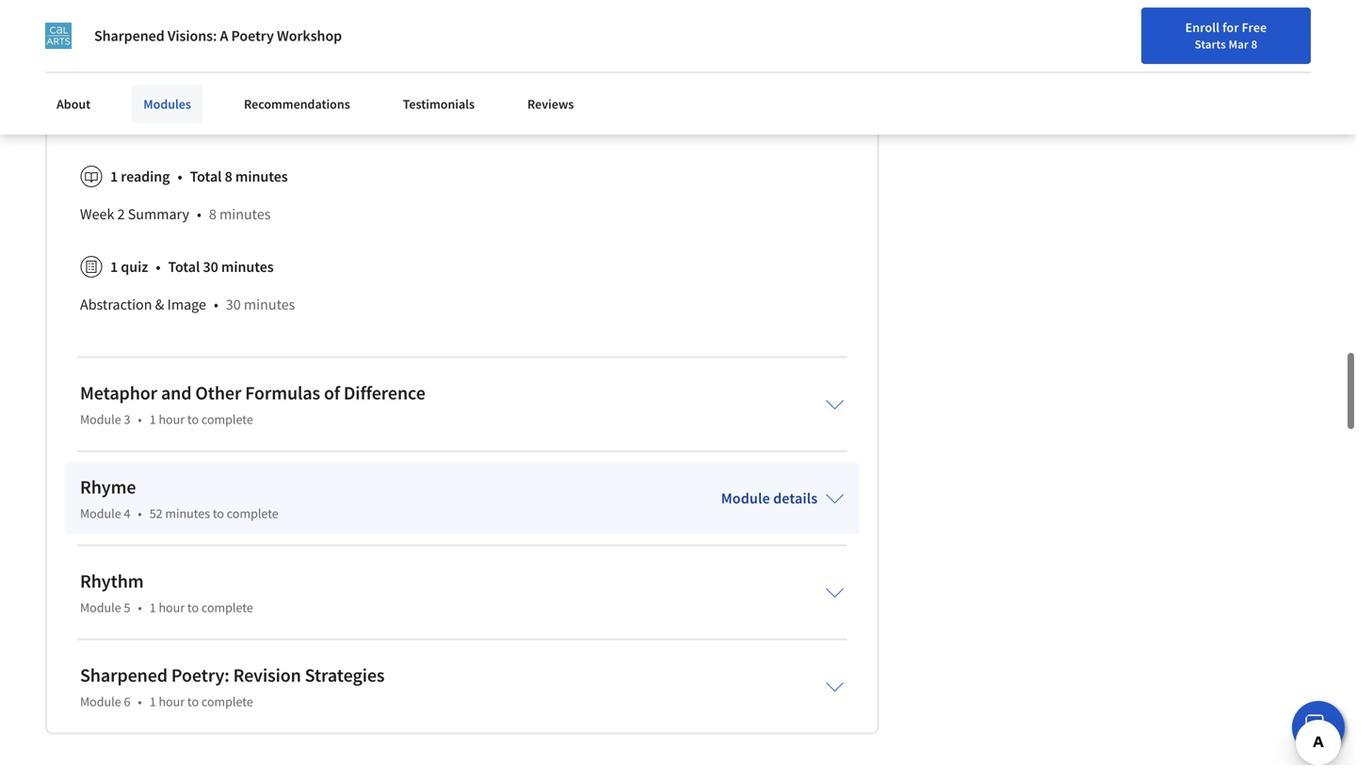 Task type: vqa. For each thing, say whether or not it's contained in the screenshot.


Task type: describe. For each thing, give the bounding box(es) containing it.
minutes up the abstraction & image • 30 minutes
[[221, 257, 274, 276]]

coursera image
[[23, 15, 142, 45]]

prompt
[[124, 114, 172, 133]]

revision
[[233, 664, 301, 687]]

• inside "rhythm module 5 • 1 hour to complete"
[[138, 599, 142, 616]]

quiz
[[121, 257, 148, 276]]

read
[[80, 77, 112, 95]]

workshop
[[277, 26, 342, 45]]

formulas
[[245, 381, 320, 405]]

reading
[[121, 167, 170, 186]]

module inside the metaphor and other formulas of difference module 3 • 1 hour to complete
[[80, 411, 121, 428]]

rhyme module 4 • 52 minutes to complete
[[80, 475, 279, 522]]

• right summary
[[197, 205, 201, 223]]

the
[[80, 39, 104, 58]]

week 2 summary • 8 minutes
[[80, 205, 271, 223]]

• inside sharpened poetry: revision strategies module 6 • 1 hour to complete
[[138, 693, 142, 710]]

for
[[1223, 19, 1239, 36]]

minutes down • total 8 minutes
[[219, 205, 271, 223]]

1 horizontal spatial poetry
[[231, 26, 274, 45]]

modules
[[143, 96, 191, 113]]

to inside the metaphor and other formulas of difference module 3 • 1 hour to complete
[[187, 411, 199, 428]]

strategies
[[305, 664, 385, 687]]

1 quiz
[[110, 257, 148, 276]]

total for total 8 minutes
[[190, 167, 222, 186]]

enroll
[[1185, 19, 1220, 36]]

1 inside the metaphor and other formulas of difference module 3 • 1 hour to complete
[[149, 411, 156, 428]]

hour inside sharpened poetry: revision strategies module 6 • 1 hour to complete
[[159, 693, 185, 710]]

• right reading
[[178, 167, 182, 186]]

1 reading
[[110, 167, 170, 186]]

reviews
[[527, 96, 574, 113]]

starts
[[1195, 37, 1226, 52]]

module inside sharpened poetry: revision strategies module 6 • 1 hour to complete
[[80, 693, 121, 710]]

0 horizontal spatial image
[[167, 295, 206, 314]]

poetry inside hide info about module content region
[[80, 114, 121, 133]]

0 horizontal spatial 8
[[209, 205, 216, 223]]

poetry prompt 2: abstraction & image
[[80, 114, 315, 133]]

complete inside "rhythm module 5 • 1 hour to complete"
[[201, 599, 253, 616]]

week
[[80, 205, 114, 223]]

6
[[124, 693, 130, 710]]

poetry:
[[171, 664, 230, 687]]

0 vertical spatial 30
[[203, 257, 218, 276]]

• inside "rhyme module 4 • 52 minutes to complete"
[[138, 505, 142, 522]]

complete inside "rhyme module 4 • 52 minutes to complete"
[[227, 505, 279, 522]]

rhyme
[[80, 475, 136, 499]]

module inside "rhyme module 4 • 52 minutes to complete"
[[80, 505, 121, 522]]

total for total 30 minutes
[[168, 257, 200, 276]]

1 horizontal spatial abstraction
[[189, 114, 261, 133]]

module left details
[[721, 489, 770, 508]]

the wonky chocolate factory • 4 minutes
[[80, 39, 347, 58]]

4 inside hide info about module content region
[[285, 39, 293, 58]]

wonky
[[107, 39, 150, 58]]

• total 8 minutes
[[178, 167, 288, 186]]

testimonials link
[[392, 85, 486, 123]]

metaphor
[[80, 381, 157, 405]]

abstraction & image • 30 minutes
[[80, 295, 295, 314]]

• right quiz
[[156, 257, 161, 276]]

other
[[195, 381, 241, 405]]

hide info about module content region
[[80, 0, 844, 331]]

module inside "rhythm module 5 • 1 hour to complete"
[[80, 599, 121, 616]]

visions:
[[167, 26, 217, 45]]

minutes up the recommendations
[[296, 39, 347, 58]]

chat with us image
[[1304, 713, 1334, 743]]

to inside sharpened poetry: revision strategies module 6 • 1 hour to complete
[[187, 693, 199, 710]]

modules link
[[132, 85, 202, 123]]

module details
[[721, 489, 818, 508]]

sharpened for poetry:
[[80, 664, 168, 687]]

difference
[[344, 381, 425, 405]]

in
[[115, 77, 127, 95]]

complete inside sharpened poetry: revision strategies module 6 • 1 hour to complete
[[201, 693, 253, 710]]

california institute of the arts image
[[45, 23, 72, 49]]



Task type: locate. For each thing, give the bounding box(es) containing it.
• right 5
[[138, 599, 142, 616]]

to down poetry:
[[187, 693, 199, 710]]

1 hour from the top
[[159, 411, 185, 428]]

4 inside "rhyme module 4 • 52 minutes to complete"
[[124, 505, 130, 522]]

• right factory
[[273, 39, 278, 58]]

poetry down "about"
[[80, 114, 121, 133]]

image
[[276, 114, 315, 133], [167, 295, 206, 314]]

total
[[190, 167, 222, 186], [168, 257, 200, 276]]

1 right 5
[[149, 599, 156, 616]]

a
[[220, 26, 228, 45]]

hour
[[159, 411, 185, 428], [159, 599, 185, 616], [159, 693, 185, 710]]

recommendations
[[244, 96, 350, 113]]

hour down and
[[159, 411, 185, 428]]

8 inside enroll for free starts mar 8
[[1251, 37, 1258, 52]]

the
[[130, 77, 150, 95]]

• down • total 30 minutes
[[214, 295, 218, 314]]

• inside the metaphor and other formulas of difference module 3 • 1 hour to complete
[[138, 411, 142, 428]]

minutes right 52
[[165, 505, 210, 522]]

4
[[285, 39, 293, 58], [124, 505, 130, 522]]

testimonials
[[403, 96, 475, 113]]

sharpened up 6
[[80, 664, 168, 687]]

1 vertical spatial sharpened
[[80, 664, 168, 687]]

sharpened visions: a poetry workshop
[[94, 26, 342, 45]]

4 right factory
[[285, 39, 293, 58]]

0 vertical spatial 4
[[285, 39, 293, 58]]

1 vertical spatial &
[[155, 295, 164, 314]]

abstraction down 1 quiz
[[80, 295, 152, 314]]

0 vertical spatial abstraction
[[189, 114, 261, 133]]

1 vertical spatial 4
[[124, 505, 130, 522]]

sharpened for visions:
[[94, 26, 165, 45]]

None search field
[[269, 12, 579, 49]]

hour right 5
[[159, 599, 185, 616]]

1 inside "rhythm module 5 • 1 hour to complete"
[[149, 599, 156, 616]]

5
[[124, 599, 130, 616]]

1 vertical spatial abstraction
[[80, 295, 152, 314]]

& down • total 30 minutes
[[155, 295, 164, 314]]

1 horizontal spatial &
[[264, 114, 273, 133]]

30
[[203, 257, 218, 276], [226, 295, 241, 314]]

0 vertical spatial &
[[264, 114, 273, 133]]

0 horizontal spatial 30
[[203, 257, 218, 276]]

sharpened
[[94, 26, 165, 45], [80, 664, 168, 687]]

module left 3
[[80, 411, 121, 428]]

1 horizontal spatial 4
[[285, 39, 293, 58]]

to inside "rhythm module 5 • 1 hour to complete"
[[187, 599, 199, 616]]

image down • total 30 minutes
[[167, 295, 206, 314]]

and
[[161, 381, 192, 405]]

poetry right the a
[[231, 26, 274, 45]]

shade
[[153, 77, 193, 95]]

enroll for free starts mar 8
[[1185, 19, 1267, 52]]

rhythm
[[80, 570, 144, 593]]

poetry
[[231, 26, 274, 45], [80, 114, 121, 133]]

0 vertical spatial hour
[[159, 411, 185, 428]]

hour inside "rhythm module 5 • 1 hour to complete"
[[159, 599, 185, 616]]

• right 6
[[138, 693, 142, 710]]

4 left 52
[[124, 505, 130, 522]]

complete
[[201, 411, 253, 428], [227, 505, 279, 522], [201, 599, 253, 616], [201, 693, 253, 710]]

2
[[117, 205, 125, 223]]

1 vertical spatial 30
[[226, 295, 241, 314]]

mar
[[1229, 37, 1249, 52]]

8 right mar
[[1251, 37, 1258, 52]]

minutes down the recommendations
[[235, 167, 288, 186]]

& down the recommendations
[[264, 114, 273, 133]]

2 horizontal spatial 8
[[1251, 37, 1258, 52]]

1 vertical spatial total
[[168, 257, 200, 276]]

module left 6
[[80, 693, 121, 710]]

chocolate
[[153, 39, 216, 58]]

abstraction right 2:
[[189, 114, 261, 133]]

to
[[187, 411, 199, 428], [213, 505, 224, 522], [187, 599, 199, 616], [187, 693, 199, 710]]

2:
[[175, 114, 186, 133]]

0 horizontal spatial poetry
[[80, 114, 121, 133]]

sharpened poetry: revision strategies module 6 • 1 hour to complete
[[80, 664, 385, 710]]

52
[[149, 505, 163, 522]]

to right 52
[[213, 505, 224, 522]]

• left 52
[[138, 505, 142, 522]]

to right 5
[[187, 599, 199, 616]]

module
[[80, 411, 121, 428], [721, 489, 770, 508], [80, 505, 121, 522], [80, 599, 121, 616], [80, 693, 121, 710]]

summary
[[128, 205, 189, 223]]

recommendations link
[[233, 85, 361, 123]]

0 vertical spatial total
[[190, 167, 222, 186]]

complete inside the metaphor and other formulas of difference module 3 • 1 hour to complete
[[201, 411, 253, 428]]

&
[[264, 114, 273, 133], [155, 295, 164, 314]]

menu item
[[1019, 19, 1140, 80]]

total up the abstraction & image • 30 minutes
[[168, 257, 200, 276]]

of
[[324, 381, 340, 405]]

8 down • total 8 minutes
[[209, 205, 216, 223]]

0 horizontal spatial &
[[155, 295, 164, 314]]

• right "shade"
[[201, 77, 205, 95]]

hour inside the metaphor and other formulas of difference module 3 • 1 hour to complete
[[159, 411, 185, 428]]

3
[[124, 411, 130, 428]]

0 vertical spatial sharpened
[[94, 26, 165, 45]]

1 vertical spatial 8
[[225, 167, 232, 186]]

minutes
[[296, 39, 347, 58], [235, 167, 288, 186], [219, 205, 271, 223], [221, 257, 274, 276], [244, 295, 295, 314], [165, 505, 210, 522]]

0 horizontal spatial abstraction
[[80, 295, 152, 314]]

30 down • total 30 minutes
[[226, 295, 241, 314]]

0 vertical spatial poetry
[[231, 26, 274, 45]]

•
[[273, 39, 278, 58], [201, 77, 205, 95], [178, 167, 182, 186], [197, 205, 201, 223], [156, 257, 161, 276], [214, 295, 218, 314], [138, 411, 142, 428], [138, 505, 142, 522], [138, 599, 142, 616], [138, 693, 142, 710]]

0 vertical spatial image
[[276, 114, 315, 133]]

• right 3
[[138, 411, 142, 428]]

8
[[1251, 37, 1258, 52], [225, 167, 232, 186], [209, 205, 216, 223]]

8 down poetry prompt 2: abstraction & image
[[225, 167, 232, 186]]

hour down poetry:
[[159, 693, 185, 710]]

minutes down • total 30 minutes
[[244, 295, 295, 314]]

1 vertical spatial hour
[[159, 599, 185, 616]]

about link
[[45, 85, 102, 123]]

1 left reading
[[110, 167, 118, 186]]

1 right 3
[[149, 411, 156, 428]]

total up week 2 summary • 8 minutes
[[190, 167, 222, 186]]

abstraction
[[189, 114, 261, 133], [80, 295, 152, 314]]

rhythm module 5 • 1 hour to complete
[[80, 570, 253, 616]]

free
[[1242, 19, 1267, 36]]

module down rhyme at the bottom of the page
[[80, 505, 121, 522]]

reviews link
[[516, 85, 585, 123]]

• total 30 minutes
[[156, 257, 274, 276]]

to inside "rhyme module 4 • 52 minutes to complete"
[[213, 505, 224, 522]]

module left 5
[[80, 599, 121, 616]]

metaphor and other formulas of difference module 3 • 1 hour to complete
[[80, 381, 425, 428]]

2 vertical spatial 8
[[209, 205, 216, 223]]

factory
[[219, 39, 266, 58]]

30 up the abstraction & image • 30 minutes
[[203, 257, 218, 276]]

2 hour from the top
[[159, 599, 185, 616]]

1 horizontal spatial image
[[276, 114, 315, 133]]

1 horizontal spatial 8
[[225, 167, 232, 186]]

details
[[773, 489, 818, 508]]

image down the recommendations
[[276, 114, 315, 133]]

0 vertical spatial 8
[[1251, 37, 1258, 52]]

minutes inside "rhyme module 4 • 52 minutes to complete"
[[165, 505, 210, 522]]

1 horizontal spatial 30
[[226, 295, 241, 314]]

sharpened up in
[[94, 26, 165, 45]]

3 hour from the top
[[159, 693, 185, 710]]

1 vertical spatial image
[[167, 295, 206, 314]]

2 vertical spatial hour
[[159, 693, 185, 710]]

read in the shade •
[[80, 77, 205, 95]]

1 right 6
[[149, 693, 156, 710]]

about
[[57, 96, 91, 113]]

1 vertical spatial poetry
[[80, 114, 121, 133]]

to down and
[[187, 411, 199, 428]]

1 left quiz
[[110, 257, 118, 276]]

sharpened inside sharpened poetry: revision strategies module 6 • 1 hour to complete
[[80, 664, 168, 687]]

0 horizontal spatial 4
[[124, 505, 130, 522]]

1 inside sharpened poetry: revision strategies module 6 • 1 hour to complete
[[149, 693, 156, 710]]

1
[[110, 167, 118, 186], [110, 257, 118, 276], [149, 411, 156, 428], [149, 599, 156, 616], [149, 693, 156, 710]]



